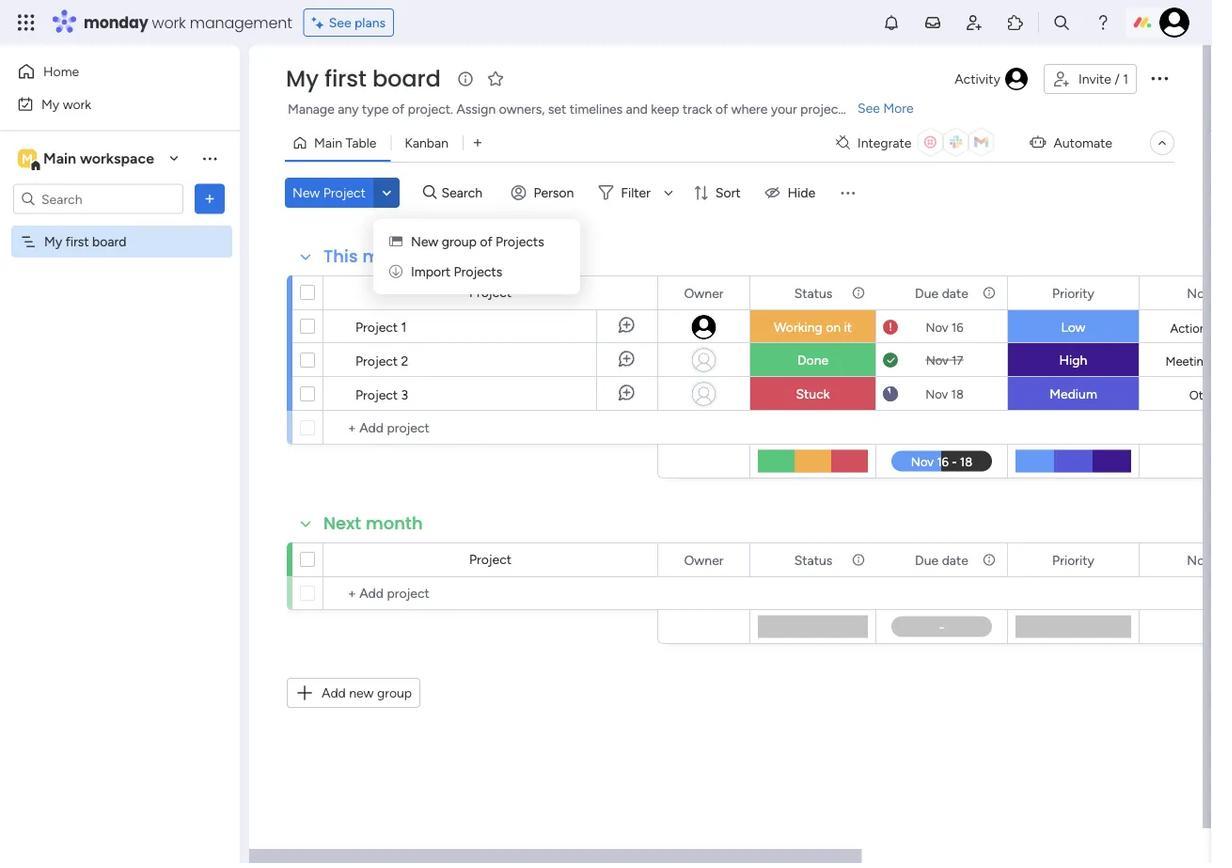 Task type: locate. For each thing, give the bounding box(es) containing it.
where
[[731, 101, 768, 117]]

priority for next month
[[1053, 552, 1095, 568]]

1 horizontal spatial main
[[314, 135, 342, 151]]

nov left "17"
[[926, 353, 949, 368]]

nov for project 2
[[926, 353, 949, 368]]

1 priority from the top
[[1053, 285, 1095, 301]]

1 vertical spatial due date field
[[911, 550, 973, 570]]

1 due date from the top
[[915, 285, 969, 301]]

2 vertical spatial nov
[[926, 387, 948, 402]]

first
[[325, 63, 367, 95], [66, 234, 89, 250]]

0 vertical spatial due date field
[[911, 283, 973, 303]]

add view image
[[474, 136, 482, 150]]

+ Add project text field
[[333, 417, 649, 439]]

2 nov from the top
[[926, 353, 949, 368]]

1 vertical spatial first
[[66, 234, 89, 250]]

0 vertical spatial priority
[[1053, 285, 1095, 301]]

1 up 2
[[401, 319, 407, 335]]

option
[[0, 225, 240, 229]]

Status field
[[790, 283, 837, 303], [790, 550, 837, 570]]

0 vertical spatial group
[[442, 234, 477, 250]]

1 priority field from the top
[[1048, 283, 1099, 303]]

This month field
[[319, 245, 424, 269]]

1 vertical spatial see
[[858, 100, 880, 116]]

board
[[372, 63, 441, 95], [92, 234, 126, 250]]

home button
[[11, 56, 202, 87]]

0 vertical spatial priority field
[[1048, 283, 1099, 303]]

2
[[401, 353, 409, 369]]

work
[[152, 12, 186, 33], [63, 96, 91, 112]]

1 vertical spatial board
[[92, 234, 126, 250]]

main inside button
[[314, 135, 342, 151]]

1 horizontal spatial first
[[325, 63, 367, 95]]

month
[[362, 245, 420, 269], [366, 512, 423, 536]]

1 inside button
[[1123, 71, 1129, 87]]

0 vertical spatial first
[[325, 63, 367, 95]]

date
[[942, 285, 969, 301], [942, 552, 969, 568]]

1 due date field from the top
[[911, 283, 973, 303]]

of right type
[[392, 101, 405, 117]]

1 vertical spatial status field
[[790, 550, 837, 570]]

plans
[[355, 15, 386, 31]]

workspace
[[80, 150, 154, 167]]

column information image
[[851, 285, 866, 300], [982, 285, 997, 300], [851, 553, 866, 568], [982, 553, 997, 568]]

17
[[952, 353, 963, 368]]

1 vertical spatial date
[[942, 552, 969, 568]]

meeting
[[1166, 354, 1212, 369]]

main
[[314, 135, 342, 151], [43, 150, 76, 167]]

hide button
[[758, 178, 827, 208]]

2 priority field from the top
[[1048, 550, 1099, 570]]

projects down new group of projects
[[454, 264, 502, 280]]

options image
[[1148, 67, 1171, 89]]

0 vertical spatial owner
[[684, 285, 724, 301]]

filter
[[621, 185, 651, 201]]

0 vertical spatial nov
[[926, 320, 949, 335]]

monday
[[84, 12, 148, 33]]

0 horizontal spatial my first board
[[44, 234, 126, 250]]

owner
[[684, 285, 724, 301], [684, 552, 724, 568]]

my first board down search in workspace field on the left of page
[[44, 234, 126, 250]]

0 vertical spatial work
[[152, 12, 186, 33]]

3 nov from the top
[[926, 387, 948, 402]]

Priority field
[[1048, 283, 1099, 303], [1048, 550, 1099, 570]]

main left table
[[314, 135, 342, 151]]

show board description image
[[454, 70, 477, 88]]

16
[[952, 320, 964, 335]]

notifications image
[[882, 13, 901, 32]]

new project
[[293, 185, 366, 201]]

nov left 18
[[926, 387, 948, 402]]

due
[[915, 285, 939, 301], [915, 552, 939, 568]]

1 horizontal spatial 1
[[1123, 71, 1129, 87]]

0 vertical spatial board
[[372, 63, 441, 95]]

0 vertical spatial new
[[293, 185, 320, 201]]

2 priority from the top
[[1053, 552, 1095, 568]]

0 horizontal spatial main
[[43, 150, 76, 167]]

Due date field
[[911, 283, 973, 303], [911, 550, 973, 570]]

my first board
[[286, 63, 441, 95], [44, 234, 126, 250]]

project
[[323, 185, 366, 201], [469, 285, 512, 300], [356, 319, 398, 335], [356, 353, 398, 369], [356, 387, 398, 403], [469, 552, 512, 568]]

2 due date field from the top
[[911, 550, 973, 570]]

invite / 1
[[1079, 71, 1129, 87]]

1 vertical spatial projects
[[454, 264, 502, 280]]

see more link
[[856, 99, 916, 118]]

0 vertical spatial due date
[[915, 285, 969, 301]]

board inside "list box"
[[92, 234, 126, 250]]

invite members image
[[965, 13, 984, 32]]

date for next month
[[942, 552, 969, 568]]

None field
[[1183, 283, 1212, 303], [1183, 550, 1212, 570], [1183, 283, 1212, 303], [1183, 550, 1212, 570]]

nov 17
[[926, 353, 963, 368]]

my down home
[[41, 96, 59, 112]]

1 vertical spatial my
[[41, 96, 59, 112]]

my first board list box
[[0, 222, 240, 512]]

2 due date from the top
[[915, 552, 969, 568]]

1 vertical spatial owner field
[[680, 550, 728, 570]]

2 vertical spatial my
[[44, 234, 62, 250]]

0 vertical spatial date
[[942, 285, 969, 301]]

hide
[[788, 185, 816, 201]]

my
[[286, 63, 319, 95], [41, 96, 59, 112], [44, 234, 62, 250]]

nov left 16
[[926, 320, 949, 335]]

1 date from the top
[[942, 285, 969, 301]]

Owner field
[[680, 283, 728, 303], [680, 550, 728, 570]]

1 horizontal spatial group
[[442, 234, 477, 250]]

main for main table
[[314, 135, 342, 151]]

inbox image
[[924, 13, 942, 32]]

projects down the person popup button
[[496, 234, 544, 250]]

move to image
[[389, 264, 403, 280]]

v2 search image
[[423, 182, 437, 203]]

1
[[1123, 71, 1129, 87], [401, 319, 407, 335]]

group
[[442, 234, 477, 250], [377, 685, 412, 701]]

done
[[797, 352, 829, 368]]

new down the main table button
[[293, 185, 320, 201]]

0 vertical spatial due
[[915, 285, 939, 301]]

new for new project
[[293, 185, 320, 201]]

new right group image
[[411, 234, 439, 250]]

main workspace
[[43, 150, 154, 167]]

automate
[[1054, 135, 1113, 151]]

priority
[[1053, 285, 1095, 301], [1053, 552, 1095, 568]]

1 vertical spatial new
[[411, 234, 439, 250]]

1 due from the top
[[915, 285, 939, 301]]

management
[[190, 12, 292, 33]]

0 horizontal spatial board
[[92, 234, 126, 250]]

see inside see more link
[[858, 100, 880, 116]]

2 date from the top
[[942, 552, 969, 568]]

nov
[[926, 320, 949, 335], [926, 353, 949, 368], [926, 387, 948, 402]]

of right track
[[716, 101, 728, 117]]

0 horizontal spatial first
[[66, 234, 89, 250]]

work down home
[[63, 96, 91, 112]]

1 vertical spatial due
[[915, 552, 939, 568]]

new group of projects
[[411, 234, 544, 250]]

add new group button
[[287, 678, 420, 708]]

and
[[626, 101, 648, 117]]

work right monday on the left top of the page
[[152, 12, 186, 33]]

project 3
[[356, 387, 408, 403]]

1 horizontal spatial see
[[858, 100, 880, 116]]

project left 2
[[356, 353, 398, 369]]

1 owner from the top
[[684, 285, 724, 301]]

dapulse integrations image
[[836, 136, 850, 150]]

see left plans at left
[[329, 15, 351, 31]]

2 status field from the top
[[790, 550, 837, 570]]

low
[[1061, 319, 1086, 335]]

1 vertical spatial 1
[[401, 319, 407, 335]]

board down search in workspace field on the left of page
[[92, 234, 126, 250]]

main inside workspace selection element
[[43, 150, 76, 167]]

0 horizontal spatial work
[[63, 96, 91, 112]]

0 vertical spatial month
[[362, 245, 420, 269]]

0 horizontal spatial see
[[329, 15, 351, 31]]

see inside see plans button
[[329, 15, 351, 31]]

manage
[[288, 101, 335, 117]]

1 vertical spatial owner
[[684, 552, 724, 568]]

my up manage
[[286, 63, 319, 95]]

0 horizontal spatial 1
[[401, 319, 407, 335]]

1 horizontal spatial work
[[152, 12, 186, 33]]

1 vertical spatial work
[[63, 96, 91, 112]]

0 horizontal spatial group
[[377, 685, 412, 701]]

working on it
[[774, 319, 852, 335]]

group right new
[[377, 685, 412, 701]]

it
[[844, 319, 852, 335]]

medium
[[1050, 386, 1097, 402]]

1 vertical spatial priority field
[[1048, 550, 1099, 570]]

0 vertical spatial see
[[329, 15, 351, 31]]

othe
[[1189, 387, 1212, 403]]

see left the more
[[858, 100, 880, 116]]

manage any type of project. assign owners, set timelines and keep track of where your project stands.
[[288, 101, 888, 117]]

1 nov from the top
[[926, 320, 949, 335]]

status
[[794, 285, 833, 301], [794, 552, 833, 568]]

Search in workspace field
[[40, 188, 157, 210]]

options image
[[200, 190, 219, 208]]

my down search in workspace field on the left of page
[[44, 234, 62, 250]]

sort
[[716, 185, 741, 201]]

new inside button
[[293, 185, 320, 201]]

my first board up type
[[286, 63, 441, 95]]

1 vertical spatial my first board
[[44, 234, 126, 250]]

1 horizontal spatial my first board
[[286, 63, 441, 95]]

0 horizontal spatial new
[[293, 185, 320, 201]]

any
[[338, 101, 359, 117]]

set
[[548, 101, 567, 117]]

group up "import projects"
[[442, 234, 477, 250]]

0 vertical spatial my
[[286, 63, 319, 95]]

work inside button
[[63, 96, 91, 112]]

1 vertical spatial priority
[[1053, 552, 1095, 568]]

main right workspace icon
[[43, 150, 76, 167]]

1 right /
[[1123, 71, 1129, 87]]

1 status field from the top
[[790, 283, 837, 303]]

my inside "list box"
[[44, 234, 62, 250]]

first down search in workspace field on the left of page
[[66, 234, 89, 250]]

see
[[329, 15, 351, 31], [858, 100, 880, 116]]

main table button
[[285, 128, 391, 158]]

0 vertical spatial owner field
[[680, 283, 728, 303]]

month inside field
[[366, 512, 423, 536]]

1 vertical spatial nov
[[926, 353, 949, 368]]

search everything image
[[1052, 13, 1071, 32]]

on
[[826, 319, 841, 335]]

this
[[324, 245, 358, 269]]

1 vertical spatial due date
[[915, 552, 969, 568]]

1 vertical spatial group
[[377, 685, 412, 701]]

3
[[401, 387, 408, 403]]

0 vertical spatial status field
[[790, 283, 837, 303]]

0 vertical spatial status
[[794, 285, 833, 301]]

Next month field
[[319, 512, 428, 536]]

1 vertical spatial status
[[794, 552, 833, 568]]

add new group
[[322, 685, 412, 701]]

nov for project 3
[[926, 387, 948, 402]]

board up project.
[[372, 63, 441, 95]]

workspace options image
[[200, 149, 219, 168]]

next month
[[324, 512, 423, 536]]

projects
[[496, 234, 544, 250], [454, 264, 502, 280]]

project left 'angle down' image
[[323, 185, 366, 201]]

month inside field
[[362, 245, 420, 269]]

My first board field
[[281, 63, 446, 95]]

of up "import projects"
[[480, 234, 492, 250]]

1 vertical spatial month
[[366, 512, 423, 536]]

first up any
[[325, 63, 367, 95]]

workspace selection element
[[18, 147, 157, 172]]

0 vertical spatial 1
[[1123, 71, 1129, 87]]

1 horizontal spatial new
[[411, 234, 439, 250]]

2 due from the top
[[915, 552, 939, 568]]



Task type: vqa. For each thing, say whether or not it's contained in the screenshot.
topmost first
yes



Task type: describe. For each thing, give the bounding box(es) containing it.
new project button
[[285, 178, 373, 208]]

first inside "list box"
[[66, 234, 89, 250]]

1 owner field from the top
[[680, 283, 728, 303]]

invite / 1 button
[[1044, 64, 1137, 94]]

project inside button
[[323, 185, 366, 201]]

main for main workspace
[[43, 150, 76, 167]]

due date for next month
[[915, 552, 969, 568]]

new
[[349, 685, 374, 701]]

stands.
[[846, 101, 888, 117]]

timelines
[[570, 101, 623, 117]]

stuck
[[796, 386, 830, 402]]

collapse board header image
[[1155, 135, 1170, 150]]

+ Add project text field
[[333, 582, 649, 605]]

my inside button
[[41, 96, 59, 112]]

v2 done deadline image
[[883, 351, 898, 369]]

m
[[22, 150, 33, 166]]

new for new group of projects
[[411, 234, 439, 250]]

2 status from the top
[[794, 552, 833, 568]]

more
[[883, 100, 914, 116]]

work for monday
[[152, 12, 186, 33]]

project left 3
[[356, 387, 398, 403]]

0 vertical spatial projects
[[496, 234, 544, 250]]

project up + add project text field
[[469, 552, 512, 568]]

high
[[1060, 352, 1088, 368]]

0 vertical spatial my first board
[[286, 63, 441, 95]]

working
[[774, 319, 823, 335]]

next
[[324, 512, 361, 536]]

project 1
[[356, 319, 407, 335]]

kanban button
[[391, 128, 463, 158]]

group inside button
[[377, 685, 412, 701]]

keep
[[651, 101, 679, 117]]

date for this month
[[942, 285, 969, 301]]

work for my
[[63, 96, 91, 112]]

priority field for this month
[[1048, 283, 1099, 303]]

select product image
[[17, 13, 36, 32]]

angle down image
[[382, 186, 391, 200]]

see plans
[[329, 15, 386, 31]]

2 horizontal spatial of
[[716, 101, 728, 117]]

/
[[1115, 71, 1120, 87]]

john smith image
[[1160, 8, 1190, 38]]

project down "import projects"
[[469, 285, 512, 300]]

kanban
[[405, 135, 449, 151]]

workspace image
[[18, 148, 37, 169]]

my first board inside "list box"
[[44, 234, 126, 250]]

home
[[43, 63, 79, 79]]

nov 18
[[926, 387, 964, 402]]

table
[[346, 135, 377, 151]]

this month
[[324, 245, 420, 269]]

invite
[[1079, 71, 1112, 87]]

import
[[411, 264, 451, 280]]

2 owner field from the top
[[680, 550, 728, 570]]

Search field
[[437, 180, 493, 206]]

priority field for next month
[[1048, 550, 1099, 570]]

arrow down image
[[657, 182, 680, 204]]

my work
[[41, 96, 91, 112]]

month for this month
[[362, 245, 420, 269]]

main table
[[314, 135, 377, 151]]

type
[[362, 101, 389, 117]]

project 2
[[356, 353, 409, 369]]

2 owner from the top
[[684, 552, 724, 568]]

due for this month
[[915, 285, 939, 301]]

integrate
[[858, 135, 912, 151]]

group image
[[389, 234, 403, 250]]

person
[[534, 185, 574, 201]]

1 horizontal spatial board
[[372, 63, 441, 95]]

see for see plans
[[329, 15, 351, 31]]

autopilot image
[[1030, 130, 1046, 154]]

priority for this month
[[1053, 285, 1095, 301]]

due date field for this month
[[911, 283, 973, 303]]

activity
[[955, 71, 1001, 87]]

project up project 2
[[356, 319, 398, 335]]

monday work management
[[84, 12, 292, 33]]

apps image
[[1006, 13, 1025, 32]]

assign
[[457, 101, 496, 117]]

sort button
[[686, 178, 752, 208]]

nov 16
[[926, 320, 964, 335]]

due date for this month
[[915, 285, 969, 301]]

project.
[[408, 101, 453, 117]]

action
[[1171, 321, 1210, 336]]

0 horizontal spatial of
[[392, 101, 405, 117]]

1 status from the top
[[794, 285, 833, 301]]

add to favorites image
[[486, 69, 505, 88]]

18
[[951, 387, 964, 402]]

track
[[683, 101, 712, 117]]

due date field for next month
[[911, 550, 973, 570]]

menu image
[[838, 183, 857, 202]]

activity button
[[947, 64, 1036, 94]]

due for next month
[[915, 552, 939, 568]]

1 horizontal spatial of
[[480, 234, 492, 250]]

my work button
[[11, 89, 202, 119]]

see plans button
[[304, 8, 394, 37]]

owners,
[[499, 101, 545, 117]]

filter button
[[591, 178, 680, 208]]

see for see more
[[858, 100, 880, 116]]

help image
[[1094, 13, 1113, 32]]

your
[[771, 101, 797, 117]]

import projects
[[411, 264, 502, 280]]

see more
[[858, 100, 914, 116]]

person button
[[504, 178, 585, 208]]

v2 overdue deadline image
[[883, 318, 898, 336]]

add
[[322, 685, 346, 701]]

month for next month
[[366, 512, 423, 536]]

project
[[801, 101, 843, 117]]



